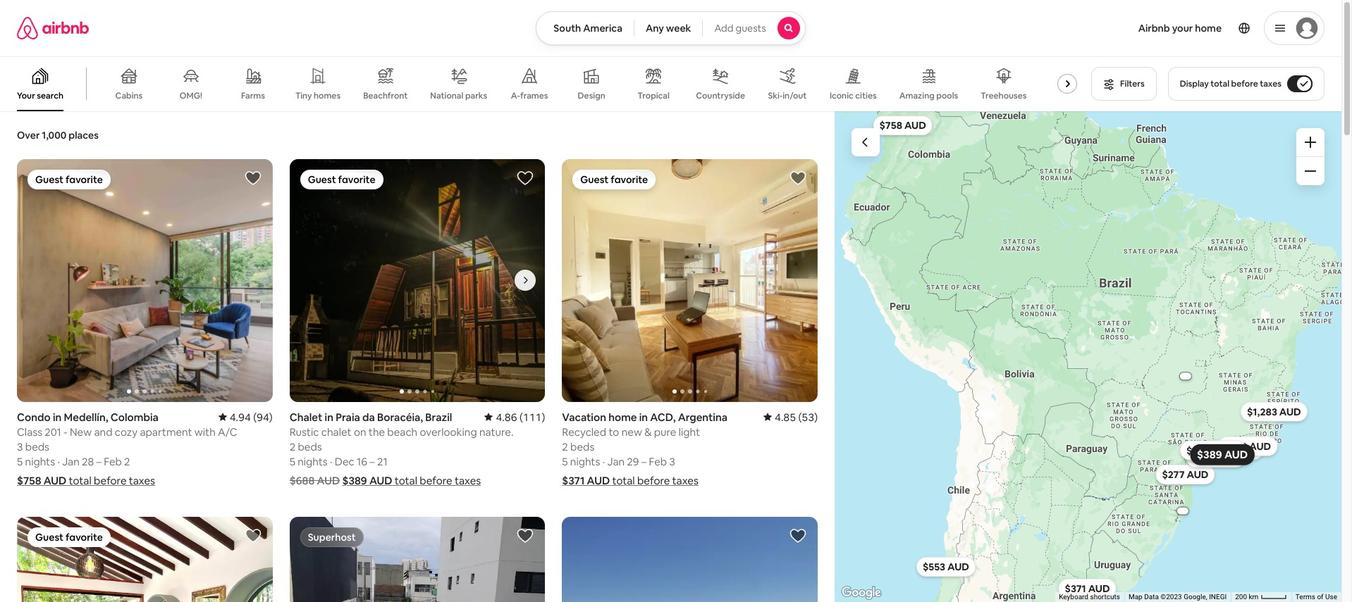 Task type: describe. For each thing, give the bounding box(es) containing it.
add to wishlist: loft in bom retiro, brazil image
[[517, 528, 534, 545]]

terms of use link
[[1296, 594, 1337, 601]]

pools
[[936, 90, 958, 102]]

dec
[[335, 455, 354, 468]]

new
[[622, 425, 642, 439]]

in for condo
[[53, 411, 62, 424]]

3 inside "condo in medellín, colombia class 201 - new and cozy apartment with a/c 3 beds 5 nights · jan 28 – feb 2 $758 aud total before taxes"
[[17, 440, 23, 454]]

1,000
[[42, 129, 66, 142]]

jan inside "condo in medellín, colombia class 201 - new and cozy apartment with a/c 3 beds 5 nights · jan 28 – feb 2 $758 aud total before taxes"
[[62, 455, 79, 468]]

farms
[[241, 90, 265, 102]]

4.86 out of 5 average rating,  111 reviews image
[[485, 411, 545, 424]]

· for jan 28 – feb 2
[[57, 455, 60, 468]]

$736 aud
[[1211, 444, 1257, 456]]

google map
showing 20 stays. region
[[835, 111, 1342, 603]]

$758 aud inside button
[[879, 119, 926, 132]]

200
[[1235, 594, 1247, 601]]

your search
[[17, 90, 63, 102]]

filters button
[[1091, 67, 1157, 101]]

airbnb your home link
[[1130, 13, 1230, 43]]

5 for 2
[[290, 455, 295, 468]]

iconic cities
[[830, 90, 877, 101]]

5 for 3
[[17, 455, 23, 468]]

vacation
[[562, 411, 606, 424]]

boracéia,
[[377, 411, 423, 424]]

inegi
[[1209, 594, 1227, 601]]

taxes inside "condo in medellín, colombia class 201 - new and cozy apartment with a/c 3 beds 5 nights · jan 28 – feb 2 $758 aud total before taxes"
[[129, 474, 155, 488]]

beach
[[387, 425, 417, 439]]

$277 aud button
[[1155, 465, 1215, 485]]

– for 16
[[370, 455, 375, 468]]

apartment
[[140, 425, 192, 439]]

4.85 out of 5 average rating,  53 reviews image
[[763, 411, 818, 424]]

before inside "condo in medellín, colombia class 201 - new and cozy apartment with a/c 3 beds 5 nights · jan 28 – feb 2 $758 aud total before taxes"
[[94, 474, 127, 488]]

national parks
[[430, 90, 487, 101]]

21
[[377, 455, 388, 468]]

2 inside the vacation home in acd, argentina recycled to new & pure light 2 beds 5 nights · jan 29 – feb 3 $371 aud total before taxes
[[562, 440, 568, 454]]

beachfront
[[363, 90, 408, 102]]

$780 aud
[[1176, 374, 1195, 379]]

&
[[644, 425, 652, 439]]

km
[[1249, 594, 1259, 601]]

in/out
[[783, 90, 807, 102]]

– for 28
[[96, 455, 102, 468]]

3 inside the vacation home in acd, argentina recycled to new & pure light 2 beds 5 nights · jan 29 – feb 3 $371 aud total before taxes
[[669, 455, 675, 468]]

$758 aud inside "condo in medellín, colombia class 201 - new and cozy apartment with a/c 3 beds 5 nights · jan 28 – feb 2 $758 aud total before taxes"
[[17, 474, 67, 488]]

$455 aud
[[1192, 452, 1239, 464]]

$1,882 aud button
[[1180, 441, 1247, 460]]

$371 aud inside the vacation home in acd, argentina recycled to new & pure light 2 beds 5 nights · jan 29 – feb 3 $371 aud total before taxes
[[562, 474, 610, 488]]

acd,
[[650, 411, 676, 424]]

$780 aud button
[[1171, 366, 1199, 386]]

in for chalet
[[325, 411, 333, 424]]

4.94
[[230, 411, 251, 424]]

$232 aud button
[[1184, 442, 1243, 462]]

total inside the vacation home in acd, argentina recycled to new & pure light 2 beds 5 nights · jan 29 – feb 3 $371 aud total before taxes
[[612, 474, 635, 488]]

2 inside "condo in medellín, colombia class 201 - new and cozy apartment with a/c 3 beds 5 nights · jan 28 – feb 2 $758 aud total before taxes"
[[124, 455, 130, 468]]

south america button
[[536, 11, 634, 45]]

google,
[[1184, 594, 1207, 601]]

nature.
[[479, 425, 513, 439]]

tropical
[[638, 90, 670, 102]]

south
[[554, 22, 581, 35]]

brazil
[[425, 411, 452, 424]]

countryside
[[696, 90, 745, 102]]

200 km button
[[1231, 593, 1291, 603]]

$389 aud inside chalet in praia da boracéia, brazil rustic chalet on the beach overlooking nature. 2 beds 5 nights · dec 16 – 21 $688 aud $389 aud total before taxes
[[342, 474, 392, 488]]

google image
[[838, 584, 885, 603]]

total inside "condo in medellín, colombia class 201 - new and cozy apartment with a/c 3 beds 5 nights · jan 28 – feb 2 $758 aud total before taxes"
[[69, 474, 91, 488]]

over
[[17, 129, 40, 142]]

16
[[357, 455, 367, 468]]

$553 aud
[[922, 561, 969, 573]]

a/c
[[218, 425, 237, 439]]

before right display
[[1231, 78, 1258, 90]]

condo
[[17, 411, 51, 424]]

$272 aud button
[[1184, 443, 1243, 462]]

$371 aud button
[[1058, 579, 1116, 599]]

condo in medellín, colombia class 201 - new and cozy apartment with a/c 3 beds 5 nights · jan 28 – feb 2 $758 aud total before taxes
[[17, 411, 237, 488]]

amazing pools
[[899, 90, 958, 102]]

· inside the vacation home in acd, argentina recycled to new & pure light 2 beds 5 nights · jan 29 – feb 3 $371 aud total before taxes
[[603, 455, 605, 468]]

a-
[[511, 90, 520, 102]]

search
[[37, 90, 63, 102]]

to
[[609, 425, 619, 439]]

$1,283 aud
[[1247, 406, 1301, 418]]

new
[[70, 425, 92, 439]]

$832 aud
[[1224, 440, 1271, 453]]

$721 aud button
[[1168, 501, 1197, 521]]

any
[[646, 22, 664, 35]]

pure
[[654, 425, 676, 439]]

group containing national parks
[[0, 56, 1089, 111]]

your
[[1172, 22, 1193, 35]]

$389 aud button
[[1190, 444, 1254, 465]]

cities
[[855, 90, 877, 101]]

4.86
[[496, 411, 517, 424]]

$232 aud
[[1190, 446, 1237, 459]]

4.94 (94)
[[230, 411, 273, 424]]

iconic
[[830, 90, 854, 101]]

shortcuts
[[1090, 594, 1120, 601]]

over 1,000 places
[[17, 129, 99, 142]]

airbnb your home
[[1138, 22, 1222, 35]]

feb inside the vacation home in acd, argentina recycled to new & pure light 2 beds 5 nights · jan 29 – feb 3 $371 aud total before taxes
[[649, 455, 667, 468]]

4.86 (111)
[[496, 411, 545, 424]]

$371 aud inside button
[[1064, 582, 1110, 595]]

$277 aud
[[1162, 468, 1208, 481]]

argentina
[[678, 411, 728, 424]]

$736 aud button
[[1204, 440, 1264, 460]]

zoom out image
[[1305, 166, 1316, 177]]

-
[[64, 425, 67, 439]]

taxes inside chalet in praia da boracéia, brazil rustic chalet on the beach overlooking nature. 2 beds 5 nights · dec 16 – 21 $688 aud $389 aud total before taxes
[[455, 474, 481, 488]]

$389 aud inside $389 aud button
[[1197, 448, 1248, 462]]

cabins
[[115, 90, 143, 102]]

nights for 2 beds
[[298, 455, 328, 468]]



Task type: locate. For each thing, give the bounding box(es) containing it.
0 horizontal spatial feb
[[104, 455, 122, 468]]

beds down class
[[25, 440, 49, 454]]

2 horizontal spatial beds
[[570, 440, 595, 454]]

overlooking
[[420, 425, 477, 439]]

0 vertical spatial $389 aud
[[1197, 448, 1248, 462]]

1 horizontal spatial 3
[[669, 455, 675, 468]]

omg!
[[180, 90, 202, 102]]

filters
[[1120, 78, 1145, 90]]

– right 29
[[641, 455, 647, 468]]

keyboard shortcuts button
[[1059, 593, 1120, 603]]

1 horizontal spatial $758 aud
[[879, 119, 926, 132]]

add to wishlist: vacation home in acd, argentina image
[[790, 170, 806, 187]]

rustic
[[290, 425, 319, 439]]

1 horizontal spatial $371 aud
[[1064, 582, 1110, 595]]

nights for 3 beds
[[25, 455, 55, 468]]

1 nights from the left
[[25, 455, 55, 468]]

before down overlooking
[[420, 474, 452, 488]]

beds for 2 beds
[[298, 440, 322, 454]]

2 horizontal spatial 5
[[562, 455, 568, 468]]

nights up the $688 aud
[[298, 455, 328, 468]]

add to wishlist: home in mariporã, brazil image
[[244, 528, 261, 545]]

1 horizontal spatial home
[[1195, 22, 1222, 35]]

add
[[714, 22, 734, 35]]

2 beds from the left
[[298, 440, 322, 454]]

home up to
[[608, 411, 637, 424]]

3 nights from the left
[[570, 455, 600, 468]]

1 vertical spatial $389 aud
[[342, 474, 392, 488]]

$758 aud button
[[873, 115, 932, 135]]

tiny homes
[[295, 90, 341, 102]]

– inside "condo in medellín, colombia class 201 - new and cozy apartment with a/c 3 beds 5 nights · jan 28 – feb 2 $758 aud total before taxes"
[[96, 455, 102, 468]]

nights down "recycled"
[[570, 455, 600, 468]]

– inside chalet in praia da boracéia, brazil rustic chalet on the beach overlooking nature. 2 beds 5 nights · dec 16 – 21 $688 aud $389 aud total before taxes
[[370, 455, 375, 468]]

profile element
[[823, 0, 1325, 56]]

chalet in praia da boracéia, brazil rustic chalet on the beach overlooking nature. 2 beds 5 nights · dec 16 – 21 $688 aud $389 aud total before taxes
[[290, 411, 513, 488]]

4.94 out of 5 average rating,  94 reviews image
[[218, 411, 273, 424]]

0 vertical spatial home
[[1195, 22, 1222, 35]]

beds down rustic
[[298, 440, 322, 454]]

2 horizontal spatial in
[[639, 411, 648, 424]]

map data ©2023 google, inegi
[[1129, 594, 1227, 601]]

0 horizontal spatial $389 aud
[[342, 474, 392, 488]]

none search field containing south america
[[536, 11, 806, 45]]

keyboard
[[1059, 594, 1088, 601]]

your
[[17, 90, 35, 102]]

5 inside chalet in praia da boracéia, brazil rustic chalet on the beach overlooking nature. 2 beds 5 nights · dec 16 – 21 $688 aud $389 aud total before taxes
[[290, 455, 295, 468]]

in
[[53, 411, 62, 424], [325, 411, 333, 424], [639, 411, 648, 424]]

5 inside "condo in medellín, colombia class 201 - new and cozy apartment with a/c 3 beds 5 nights · jan 28 – feb 2 $758 aud total before taxes"
[[17, 455, 23, 468]]

amazing
[[899, 90, 935, 102]]

nights inside the vacation home in acd, argentina recycled to new & pure light 2 beds 5 nights · jan 29 – feb 3 $371 aud total before taxes
[[570, 455, 600, 468]]

None search field
[[536, 11, 806, 45]]

a-frames
[[511, 90, 548, 102]]

1 horizontal spatial in
[[325, 411, 333, 424]]

zoom in image
[[1305, 137, 1316, 148]]

1 horizontal spatial $389 aud
[[1197, 448, 1248, 462]]

jan inside the vacation home in acd, argentina recycled to new & pure light 2 beds 5 nights · jan 29 – feb 3 $371 aud total before taxes
[[607, 455, 625, 468]]

light
[[679, 425, 700, 439]]

· inside chalet in praia da boracéia, brazil rustic chalet on the beach overlooking nature. 2 beds 5 nights · dec 16 – 21 $688 aud $389 aud total before taxes
[[330, 455, 332, 468]]

beds for 3 beds
[[25, 440, 49, 454]]

1 horizontal spatial beds
[[298, 440, 322, 454]]

total down beach
[[395, 474, 417, 488]]

guests
[[736, 22, 766, 35]]

5 down "recycled"
[[562, 455, 568, 468]]

3 – from the left
[[641, 455, 647, 468]]

2 down "recycled"
[[562, 440, 568, 454]]

in inside "condo in medellín, colombia class 201 - new and cozy apartment with a/c 3 beds 5 nights · jan 28 – feb 2 $758 aud total before taxes"
[[53, 411, 62, 424]]

2 – from the left
[[370, 455, 375, 468]]

ski-in/out
[[768, 90, 807, 102]]

class
[[17, 425, 42, 439]]

$272 aud
[[1190, 446, 1237, 459]]

1 horizontal spatial jan
[[607, 455, 625, 468]]

1 vertical spatial 3
[[669, 455, 675, 468]]

2 down cozy
[[124, 455, 130, 468]]

in up &
[[639, 411, 648, 424]]

homes
[[314, 90, 341, 102]]

total right display
[[1211, 78, 1230, 90]]

any week button
[[634, 11, 703, 45]]

2 horizontal spatial 2
[[562, 440, 568, 454]]

3 down pure
[[669, 455, 675, 468]]

5 inside the vacation home in acd, argentina recycled to new & pure light 2 beds 5 nights · jan 29 – feb 3 $371 aud total before taxes
[[562, 455, 568, 468]]

$758 aud down 201
[[17, 474, 67, 488]]

0 vertical spatial $758 aud
[[879, 119, 926, 132]]

3 5 from the left
[[562, 455, 568, 468]]

home inside profile element
[[1195, 22, 1222, 35]]

before down 29
[[637, 474, 670, 488]]

total
[[1211, 78, 1230, 90], [69, 474, 91, 488], [395, 474, 417, 488], [612, 474, 635, 488]]

1 5 from the left
[[17, 455, 23, 468]]

on
[[354, 425, 366, 439]]

0 horizontal spatial 2
[[124, 455, 130, 468]]

total inside chalet in praia da boracéia, brazil rustic chalet on the beach overlooking nature. 2 beds 5 nights · dec 16 – 21 $688 aud $389 aud total before taxes
[[395, 474, 417, 488]]

0 horizontal spatial in
[[53, 411, 62, 424]]

4.85
[[775, 411, 796, 424]]

1 jan from the left
[[62, 455, 79, 468]]

3 in from the left
[[639, 411, 648, 424]]

3 beds from the left
[[570, 440, 595, 454]]

national
[[430, 90, 463, 101]]

in inside the vacation home in acd, argentina recycled to new & pure light 2 beds 5 nights · jan 29 – feb 3 $371 aud total before taxes
[[639, 411, 648, 424]]

medellín,
[[64, 411, 108, 424]]

2 · from the left
[[330, 455, 332, 468]]

taxes inside the vacation home in acd, argentina recycled to new & pure light 2 beds 5 nights · jan 29 – feb 3 $371 aud total before taxes
[[672, 474, 699, 488]]

0 horizontal spatial ·
[[57, 455, 60, 468]]

south america
[[554, 22, 622, 35]]

week
[[666, 22, 691, 35]]

in inside chalet in praia da boracéia, brazil rustic chalet on the beach overlooking nature. 2 beds 5 nights · dec 16 – 21 $688 aud $389 aud total before taxes
[[325, 411, 333, 424]]

jan left 29
[[607, 455, 625, 468]]

2 5 from the left
[[290, 455, 295, 468]]

1 vertical spatial home
[[608, 411, 637, 424]]

1 horizontal spatial –
[[370, 455, 375, 468]]

total down 28
[[69, 474, 91, 488]]

(111)
[[519, 411, 545, 424]]

5 down class
[[17, 455, 23, 468]]

chalet
[[290, 411, 322, 424]]

jan left 28
[[62, 455, 79, 468]]

–
[[96, 455, 102, 468], [370, 455, 375, 468], [641, 455, 647, 468]]

keyboard shortcuts
[[1059, 594, 1120, 601]]

3 · from the left
[[603, 455, 605, 468]]

beds inside chalet in praia da boracéia, brazil rustic chalet on the beach overlooking nature. 2 beds 5 nights · dec 16 – 21 $688 aud $389 aud total before taxes
[[298, 440, 322, 454]]

add to wishlist: chalet in praia da boracéia, brazil image
[[517, 170, 534, 187]]

1 horizontal spatial ·
[[330, 455, 332, 468]]

add to wishlist: apartment in concón, chile image
[[790, 528, 806, 545]]

ski-
[[768, 90, 783, 102]]

beds
[[25, 440, 49, 454], [298, 440, 322, 454], [570, 440, 595, 454]]

beds inside the vacation home in acd, argentina recycled to new & pure light 2 beds 5 nights · jan 29 – feb 3 $371 aud total before taxes
[[570, 440, 595, 454]]

2 inside chalet in praia da boracéia, brazil rustic chalet on the beach overlooking nature. 2 beds 5 nights · dec 16 – 21 $688 aud $389 aud total before taxes
[[290, 440, 295, 454]]

before inside chalet in praia da boracéia, brazil rustic chalet on the beach overlooking nature. 2 beds 5 nights · dec 16 – 21 $688 aud $389 aud total before taxes
[[420, 474, 452, 488]]

0 horizontal spatial home
[[608, 411, 637, 424]]

0 horizontal spatial 5
[[17, 455, 23, 468]]

· left 28
[[57, 455, 60, 468]]

nights inside "condo in medellín, colombia class 201 - new and cozy apartment with a/c 3 beds 5 nights · jan 28 – feb 2 $758 aud total before taxes"
[[25, 455, 55, 468]]

4.85 (53)
[[775, 411, 818, 424]]

display total before taxes
[[1180, 78, 1282, 90]]

· for dec 16 – 21
[[330, 455, 332, 468]]

1 · from the left
[[57, 455, 60, 468]]

0 horizontal spatial jan
[[62, 455, 79, 468]]

0 horizontal spatial $371 aud
[[562, 474, 610, 488]]

with
[[194, 425, 216, 439]]

1 feb from the left
[[104, 455, 122, 468]]

nights down class
[[25, 455, 55, 468]]

3 down class
[[17, 440, 23, 454]]

beds inside "condo in medellín, colombia class 201 - new and cozy apartment with a/c 3 beds 5 nights · jan 28 – feb 2 $758 aud total before taxes"
[[25, 440, 49, 454]]

1 horizontal spatial 5
[[290, 455, 295, 468]]

display
[[1180, 78, 1209, 90]]

$553 aud button
[[916, 557, 975, 577]]

0 vertical spatial $371 aud
[[562, 474, 610, 488]]

in up chalet
[[325, 411, 333, 424]]

2
[[290, 440, 295, 454], [562, 440, 568, 454], [124, 455, 130, 468]]

feb
[[104, 455, 122, 468], [649, 455, 667, 468]]

2 horizontal spatial ·
[[603, 455, 605, 468]]

feb inside "condo in medellín, colombia class 201 - new and cozy apartment with a/c 3 beds 5 nights · jan 28 – feb 2 $758 aud total before taxes"
[[104, 455, 122, 468]]

– right 28
[[96, 455, 102, 468]]

1 horizontal spatial feb
[[649, 455, 667, 468]]

· inside "condo in medellín, colombia class 201 - new and cozy apartment with a/c 3 beds 5 nights · jan 28 – feb 2 $758 aud total before taxes"
[[57, 455, 60, 468]]

nights
[[25, 455, 55, 468], [298, 455, 328, 468], [570, 455, 600, 468]]

2 in from the left
[[325, 411, 333, 424]]

$1,882 aud
[[1186, 444, 1240, 457]]

29
[[627, 455, 639, 468]]

nights inside chalet in praia da boracéia, brazil rustic chalet on the beach overlooking nature. 2 beds 5 nights · dec 16 – 21 $688 aud $389 aud total before taxes
[[298, 455, 328, 468]]

and
[[94, 425, 112, 439]]

recycled
[[562, 425, 606, 439]]

in up 201
[[53, 411, 62, 424]]

feb right 29
[[649, 455, 667, 468]]

add to wishlist: condo in medellín, colombia image
[[244, 170, 261, 187]]

total down 29
[[612, 474, 635, 488]]

– left 21
[[370, 455, 375, 468]]

5 up the $688 aud
[[290, 455, 295, 468]]

2 feb from the left
[[649, 455, 667, 468]]

tiny
[[295, 90, 312, 102]]

colombia
[[110, 411, 158, 424]]

beds down "recycled"
[[570, 440, 595, 454]]

0 horizontal spatial beds
[[25, 440, 49, 454]]

1 horizontal spatial nights
[[298, 455, 328, 468]]

use
[[1325, 594, 1337, 601]]

$721 aud
[[1173, 509, 1192, 513]]

1 vertical spatial $758 aud
[[17, 474, 67, 488]]

3
[[17, 440, 23, 454], [669, 455, 675, 468]]

$832 aud button
[[1218, 437, 1277, 456]]

1 in from the left
[[53, 411, 62, 424]]

0 horizontal spatial $758 aud
[[17, 474, 67, 488]]

1 beds from the left
[[25, 440, 49, 454]]

1 vertical spatial $371 aud
[[1064, 582, 1110, 595]]

· left dec
[[330, 455, 332, 468]]

2 horizontal spatial –
[[641, 455, 647, 468]]

2 jan from the left
[[607, 455, 625, 468]]

add guests
[[714, 22, 766, 35]]

0 horizontal spatial 3
[[17, 440, 23, 454]]

home right your
[[1195, 22, 1222, 35]]

2 nights from the left
[[298, 455, 328, 468]]

1 horizontal spatial 2
[[290, 440, 295, 454]]

home inside the vacation home in acd, argentina recycled to new & pure light 2 beds 5 nights · jan 29 – feb 3 $371 aud total before taxes
[[608, 411, 637, 424]]

before down 28
[[94, 474, 127, 488]]

before inside the vacation home in acd, argentina recycled to new & pure light 2 beds 5 nights · jan 29 – feb 3 $371 aud total before taxes
[[637, 474, 670, 488]]

praia
[[336, 411, 360, 424]]

of
[[1317, 594, 1324, 601]]

0 horizontal spatial –
[[96, 455, 102, 468]]

data
[[1144, 594, 1159, 601]]

group
[[0, 56, 1089, 111], [17, 159, 273, 402], [290, 159, 545, 402], [562, 159, 818, 402], [17, 517, 273, 603], [290, 517, 545, 603], [562, 517, 818, 603]]

2 down rustic
[[290, 440, 295, 454]]

cozy
[[115, 425, 138, 439]]

$758 aud down amazing
[[879, 119, 926, 132]]

any week
[[646, 22, 691, 35]]

· left 29
[[603, 455, 605, 468]]

1 – from the left
[[96, 455, 102, 468]]

before
[[1231, 78, 1258, 90], [94, 474, 127, 488], [420, 474, 452, 488], [637, 474, 670, 488]]

feb right 28
[[104, 455, 122, 468]]

0 horizontal spatial nights
[[25, 455, 55, 468]]

$371 aud
[[562, 474, 610, 488], [1064, 582, 1110, 595]]

2 horizontal spatial nights
[[570, 455, 600, 468]]

$389 aud
[[1197, 448, 1248, 462], [342, 474, 392, 488]]

0 vertical spatial 3
[[17, 440, 23, 454]]

– inside the vacation home in acd, argentina recycled to new & pure light 2 beds 5 nights · jan 29 – feb 3 $371 aud total before taxes
[[641, 455, 647, 468]]



Task type: vqa. For each thing, say whether or not it's contained in the screenshot.
km
yes



